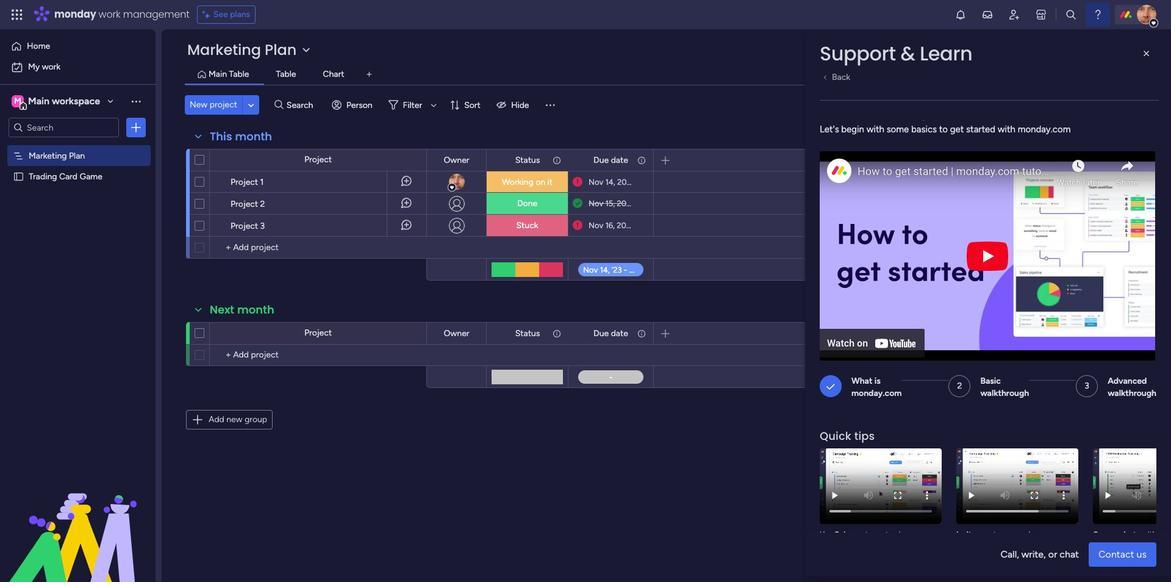 Task type: vqa. For each thing, say whether or not it's contained in the screenshot.
topmost "Retrospectives"
no



Task type: locate. For each thing, give the bounding box(es) containing it.
month for this month
[[235, 129, 272, 144]]

0 vertical spatial main
[[209, 69, 227, 79]]

basic walkthrough
[[981, 376, 1030, 398]]

1 horizontal spatial work
[[99, 7, 121, 21]]

advanced walkthrough
[[1108, 376, 1157, 398]]

0 horizontal spatial plan
[[69, 150, 85, 161]]

1 vertical spatial status
[[516, 328, 540, 338]]

new project
[[190, 99, 237, 110]]

0 vertical spatial work
[[99, 7, 121, 21]]

2 + add project text field from the top
[[216, 348, 421, 363]]

1 vertical spatial 2
[[958, 381, 963, 391]]

2 date from the top
[[611, 328, 629, 338]]

1 horizontal spatial 3
[[1085, 381, 1090, 391]]

2 owner from the top
[[444, 328, 470, 338]]

use
[[820, 530, 833, 539]]

1 date from the top
[[611, 155, 629, 165]]

v2 overdue deadline image
[[573, 220, 583, 231]]

1 due from the top
[[594, 155, 609, 165]]

marketing up main table
[[187, 40, 261, 60]]

1 horizontal spatial walkthrough
[[1108, 388, 1157, 398]]

work right monday
[[99, 7, 121, 21]]

hide
[[511, 100, 529, 110]]

1 horizontal spatial main
[[209, 69, 227, 79]]

0 vertical spatial + add project text field
[[216, 240, 421, 255]]

help button
[[1110, 547, 1152, 568]]

status field for next month
[[512, 327, 543, 340]]

2 owner field from the top
[[441, 327, 473, 340]]

v2 search image
[[275, 98, 284, 112]]

month right next
[[237, 302, 274, 317]]

chat
[[1060, 549, 1080, 560]]

1 vertical spatial 2023
[[617, 199, 636, 208]]

2 2023 from the top
[[617, 199, 636, 208]]

monday.com inside button
[[852, 388, 902, 398]]

2
[[260, 199, 265, 209], [958, 381, 963, 391]]

add view image
[[367, 70, 372, 79]]

table button
[[273, 68, 299, 81]]

nov left 15,
[[589, 199, 604, 208]]

group
[[245, 414, 267, 425]]

0 vertical spatial month
[[235, 129, 272, 144]]

3 nov from the top
[[589, 221, 604, 230]]

2 table from the left
[[276, 69, 296, 79]]

0 horizontal spatial main
[[28, 95, 49, 107]]

0 vertical spatial monday.com
[[1018, 124, 1071, 135]]

main table
[[209, 69, 249, 79]]

2023 for nov 16, 2023
[[617, 221, 635, 230]]

1 vertical spatial marketing plan
[[29, 150, 85, 161]]

basics
[[912, 124, 937, 135]]

nov left 14,
[[589, 177, 604, 186]]

marketing plan button
[[185, 40, 316, 60]]

marketing up trading
[[29, 150, 67, 161]]

back button
[[820, 71, 854, 84]]

nov left 16,
[[589, 221, 604, 230]]

due for next month
[[594, 328, 609, 338]]

+ Add project text field
[[216, 240, 421, 255], [216, 348, 421, 363]]

owner for this month
[[444, 155, 470, 165]]

2 down 1
[[260, 199, 265, 209]]

2 due date field from the top
[[591, 327, 632, 340]]

0 vertical spatial status field
[[512, 153, 543, 167]]

2 left basic
[[958, 381, 963, 391]]

1 horizontal spatial plan
[[265, 40, 297, 60]]

to left get
[[940, 124, 948, 135]]

nov for nov 15, 2023
[[589, 199, 604, 208]]

notifications image
[[955, 9, 967, 21]]

0 vertical spatial 2023
[[618, 177, 636, 186]]

list box containing marketing plan
[[0, 143, 156, 351]]

public board image
[[13, 170, 24, 182]]

next
[[210, 302, 234, 317]]

working
[[502, 177, 534, 187]]

1 vertical spatial monday.com
[[852, 388, 902, 398]]

due for this month
[[594, 155, 609, 165]]

2 vertical spatial nov
[[589, 221, 604, 230]]

work for my
[[42, 62, 60, 72]]

2 horizontal spatial with
[[1143, 530, 1157, 539]]

project
[[304, 154, 332, 165], [231, 177, 258, 187], [231, 199, 258, 209], [231, 221, 258, 231], [304, 328, 332, 338]]

1 vertical spatial nov
[[589, 199, 604, 208]]

0 vertical spatial status
[[516, 155, 540, 165]]

1 + add project text field from the top
[[216, 240, 421, 255]]

1 vertical spatial + add project text field
[[216, 348, 421, 363]]

0 horizontal spatial table
[[229, 69, 249, 79]]

1 vertical spatial due
[[594, 328, 609, 338]]

0 vertical spatial plan
[[265, 40, 297, 60]]

with right "started" in the top right of the page
[[998, 124, 1016, 135]]

members;
[[1013, 530, 1045, 539]]

1 due date from the top
[[594, 155, 629, 165]]

back
[[832, 72, 851, 82]]

3 down project 2
[[260, 221, 265, 231]]

2 due date from the top
[[594, 328, 629, 338]]

my work option
[[7, 57, 148, 77]]

date for this month
[[611, 155, 629, 165]]

help image
[[1092, 9, 1105, 21]]

integrate
[[861, 45, 896, 55]]

plan up card
[[69, 150, 85, 161]]

3 left advanced
[[1085, 381, 1090, 391]]

1 vertical spatial owner
[[444, 328, 470, 338]]

1 horizontal spatial marketing plan
[[187, 40, 297, 60]]

1 vertical spatial date
[[611, 328, 629, 338]]

select product image
[[11, 9, 23, 21]]

1 vertical spatial due date field
[[591, 327, 632, 340]]

month
[[235, 129, 272, 144], [237, 302, 274, 317]]

table up v2 search icon at top
[[276, 69, 296, 79]]

Due date field
[[591, 153, 632, 167], [591, 327, 632, 340]]

owner
[[444, 155, 470, 165], [444, 328, 470, 338]]

learn
[[920, 40, 973, 67]]

owner for next month
[[444, 328, 470, 338]]

0 vertical spatial owner
[[444, 155, 470, 165]]

1 horizontal spatial marketing
[[187, 40, 261, 60]]

1 vertical spatial owner field
[[441, 327, 473, 340]]

monday marketplace image
[[1036, 9, 1048, 21]]

1 vertical spatial to
[[866, 530, 873, 539]]

table inside 'button'
[[276, 69, 296, 79]]

to right columns
[[866, 530, 873, 539]]

see plans
[[213, 9, 250, 20]]

2 status from the top
[[516, 328, 540, 338]]

update feed image
[[982, 9, 994, 21]]

main for main workspace
[[28, 95, 49, 107]]

month inside field
[[237, 302, 274, 317]]

your right "customize"
[[911, 530, 925, 539]]

0 vertical spatial due date
[[594, 155, 629, 165]]

1 vertical spatial plan
[[69, 150, 85, 161]]

table inside "button"
[[229, 69, 249, 79]]

2 vertical spatial 2023
[[617, 221, 635, 230]]

date
[[611, 155, 629, 165], [611, 328, 629, 338]]

marketing inside list box
[[29, 150, 67, 161]]

advanced
[[1108, 376, 1148, 386]]

work for monday
[[99, 7, 121, 21]]

quick
[[820, 428, 852, 443]]

where
[[981, 541, 1001, 550]]

1 vertical spatial main
[[28, 95, 49, 107]]

to inside hi james peterson, let's begin with some basics to get started with monday.com
[[940, 124, 948, 135]]

management
[[123, 7, 190, 21]]

main
[[209, 69, 227, 79], [28, 95, 49, 107]]

work right my
[[42, 62, 60, 72]]

table
[[229, 69, 249, 79], [276, 69, 296, 79]]

plan up table 'button'
[[265, 40, 297, 60]]

0 horizontal spatial your
[[911, 530, 925, 539]]

2 nov from the top
[[589, 199, 604, 208]]

1 vertical spatial work
[[42, 62, 60, 72]]

0 vertical spatial 3
[[260, 221, 265, 231]]

0 horizontal spatial 2
[[260, 199, 265, 209]]

with left some
[[867, 124, 885, 135]]

month for next month
[[237, 302, 274, 317]]

status for this month
[[516, 155, 540, 165]]

2 your from the left
[[978, 530, 992, 539]]

option
[[0, 144, 156, 147]]

started
[[967, 124, 996, 135]]

tips
[[855, 428, 875, 443]]

3 button
[[1077, 375, 1099, 397]]

0 horizontal spatial walkthrough
[[981, 388, 1030, 398]]

begin
[[842, 124, 865, 135]]

project
[[210, 99, 237, 110]]

lottie animation image
[[0, 459, 156, 582]]

main inside workspace selection element
[[28, 95, 49, 107]]

james
[[834, 107, 872, 123]]

0 vertical spatial due date field
[[591, 153, 632, 167]]

stuck
[[517, 220, 539, 231]]

1 status from the top
[[516, 155, 540, 165]]

walkthrough down advanced
[[1108, 388, 1157, 398]]

1
[[260, 177, 264, 187]]

list box
[[0, 143, 156, 351]]

on
[[536, 177, 546, 187]]

column information image
[[552, 155, 562, 165], [637, 155, 647, 165], [552, 329, 562, 338], [637, 329, 647, 338]]

month inside field
[[235, 129, 272, 144]]

0 horizontal spatial to
[[866, 530, 873, 539]]

0 vertical spatial owner field
[[441, 153, 473, 167]]

date for next month
[[611, 328, 629, 338]]

16,
[[606, 221, 615, 230]]

Status field
[[512, 153, 543, 167], [512, 327, 543, 340]]

2 walkthrough from the left
[[1108, 388, 1157, 398]]

0 vertical spatial nov
[[589, 177, 604, 186]]

walkthrough down basic
[[981, 388, 1030, 398]]

work
[[99, 7, 121, 21], [42, 62, 60, 72]]

status
[[516, 155, 540, 165], [516, 328, 540, 338]]

0 vertical spatial date
[[611, 155, 629, 165]]

3
[[260, 221, 265, 231], [1085, 381, 1090, 391]]

marketing plan up main table
[[187, 40, 297, 60]]

main up new project
[[209, 69, 227, 79]]

2023 for nov 14, 2023
[[618, 177, 636, 186]]

2 due from the top
[[594, 328, 609, 338]]

1 owner from the top
[[444, 155, 470, 165]]

due date field for this month
[[591, 153, 632, 167]]

walkthrough for basic
[[981, 388, 1030, 398]]

team
[[994, 530, 1011, 539]]

month down angle down icon
[[235, 129, 272, 144]]

2023 right 14,
[[618, 177, 636, 186]]

0 horizontal spatial marketing
[[29, 150, 67, 161]]

tab list
[[185, 65, 1147, 85]]

1 horizontal spatial to
[[940, 124, 948, 135]]

1 vertical spatial due date
[[594, 328, 629, 338]]

due date
[[594, 155, 629, 165], [594, 328, 629, 338]]

1 horizontal spatial 2
[[958, 381, 963, 391]]

Owner field
[[441, 153, 473, 167], [441, 327, 473, 340]]

2 status field from the top
[[512, 327, 543, 340]]

1 status field from the top
[[512, 153, 543, 167]]

filter button
[[384, 95, 441, 115]]

1 vertical spatial status field
[[512, 327, 543, 340]]

your inside to customize your boards
[[911, 530, 925, 539]]

it
[[548, 177, 553, 187]]

write,
[[1022, 549, 1047, 560]]

your team members; no matter where you're located
[[957, 530, 1055, 550]]

lottie animation element
[[0, 459, 156, 582]]

3 2023 from the top
[[617, 221, 635, 230]]

1 walkthrough from the left
[[981, 388, 1030, 398]]

0 horizontal spatial with
[[867, 124, 885, 135]]

project 1
[[231, 177, 264, 187]]

1 vertical spatial marketing
[[29, 150, 67, 161]]

0 horizontal spatial marketing plan
[[29, 150, 85, 161]]

home
[[27, 41, 50, 51]]

0 horizontal spatial work
[[42, 62, 60, 72]]

us
[[1137, 549, 1147, 560]]

table down 'marketing plan' button
[[229, 69, 249, 79]]

workspace image
[[12, 95, 24, 108]]

0 vertical spatial due
[[594, 155, 609, 165]]

1 table from the left
[[229, 69, 249, 79]]

0 horizontal spatial monday.com
[[852, 388, 902, 398]]

v2 done deadline image
[[573, 198, 583, 209]]

1 your from the left
[[911, 530, 925, 539]]

2023 right 15,
[[617, 199, 636, 208]]

1 horizontal spatial table
[[276, 69, 296, 79]]

basic
[[981, 376, 1001, 386]]

1 horizontal spatial your
[[978, 530, 992, 539]]

0 vertical spatial to
[[940, 124, 948, 135]]

1 horizontal spatial monday.com
[[1018, 124, 1071, 135]]

marketing plan up trading card game
[[29, 150, 85, 161]]

no
[[1047, 530, 1055, 539]]

tab
[[360, 65, 379, 84]]

2023 right 16,
[[617, 221, 635, 230]]

status for next month
[[516, 328, 540, 338]]

your up where
[[978, 530, 992, 539]]

work inside option
[[42, 62, 60, 72]]

new
[[227, 414, 243, 425]]

customize
[[875, 530, 909, 539]]

1 vertical spatial month
[[237, 302, 274, 317]]

boards
[[820, 541, 843, 550]]

communicate with cont
[[1094, 530, 1172, 539]]

get
[[951, 124, 965, 135]]

1 owner field from the top
[[441, 153, 473, 167]]

add
[[209, 414, 224, 425]]

1 nov from the top
[[589, 177, 604, 186]]

my
[[28, 62, 40, 72]]

main right workspace icon
[[28, 95, 49, 107]]

owner field for this month
[[441, 153, 473, 167]]

with left the cont on the right of the page
[[1143, 530, 1157, 539]]

main inside main table "button"
[[209, 69, 227, 79]]

1 due date field from the top
[[591, 153, 632, 167]]

0 vertical spatial marketing
[[187, 40, 261, 60]]

1 vertical spatial 3
[[1085, 381, 1090, 391]]

1 2023 from the top
[[618, 177, 636, 186]]



Task type: describe. For each thing, give the bounding box(es) containing it.
add new group button
[[186, 410, 273, 430]]

is
[[875, 376, 881, 386]]

nov for nov 16, 2023
[[589, 221, 604, 230]]

nov 16, 2023
[[589, 221, 635, 230]]

main table button
[[206, 68, 252, 81]]

nov for nov 14, 2023
[[589, 177, 604, 186]]

hi
[[820, 107, 831, 123]]

trading card game
[[29, 171, 102, 181]]

located
[[1025, 541, 1049, 550]]

some
[[887, 124, 910, 135]]

peterson,
[[875, 107, 926, 123]]

monday.com inside hi james peterson, let's begin with some basics to get started with monday.com
[[1018, 124, 1071, 135]]

project for project 3
[[231, 221, 258, 231]]

columns
[[835, 530, 864, 539]]

due date for this month
[[594, 155, 629, 165]]

project for project 2
[[231, 199, 258, 209]]

owner field for next month
[[441, 327, 473, 340]]

home link
[[7, 37, 148, 56]]

let's
[[820, 124, 840, 135]]

cont
[[1159, 530, 1172, 539]]

This month field
[[207, 129, 275, 145]]

1 horizontal spatial with
[[998, 124, 1016, 135]]

person
[[347, 100, 373, 110]]

14,
[[606, 177, 616, 186]]

new
[[190, 99, 208, 110]]

v2 overdue deadline image
[[573, 176, 583, 188]]

chart
[[323, 69, 344, 79]]

0 vertical spatial 2
[[260, 199, 265, 209]]

see
[[213, 9, 228, 20]]

call, write, or chat
[[1001, 549, 1080, 560]]

contact us
[[1099, 549, 1147, 560]]

monday work management
[[54, 7, 190, 21]]

communicate
[[1094, 530, 1141, 539]]

project for project 1
[[231, 177, 258, 187]]

2023 for nov 15, 2023
[[617, 199, 636, 208]]

project 3
[[231, 221, 265, 231]]

invite members image
[[1009, 9, 1021, 21]]

tab list containing main table
[[185, 65, 1147, 85]]

game
[[80, 171, 102, 181]]

search everything image
[[1066, 9, 1078, 21]]

main workspace
[[28, 95, 100, 107]]

hide button
[[492, 95, 537, 115]]

nov 15, 2023
[[589, 199, 636, 208]]

arrow down image
[[427, 98, 441, 112]]

main for main table
[[209, 69, 227, 79]]

to inside to customize your boards
[[866, 530, 873, 539]]

my work link
[[7, 57, 148, 77]]

Search in workspace field
[[26, 121, 102, 135]]

to customize your boards
[[820, 530, 925, 550]]

james peterson image
[[1138, 5, 1157, 24]]

angle down image
[[248, 100, 254, 110]]

quick tips
[[820, 428, 875, 443]]

see plans button
[[197, 5, 256, 24]]

what is monday.com
[[852, 376, 902, 398]]

options image
[[130, 121, 142, 134]]

you're
[[1003, 541, 1023, 550]]

monday
[[54, 7, 96, 21]]

my work
[[28, 62, 60, 72]]

0 vertical spatial marketing plan
[[187, 40, 297, 60]]

what
[[852, 376, 873, 386]]

Next month field
[[207, 302, 278, 318]]

use columns
[[820, 530, 864, 539]]

support & learn
[[820, 40, 973, 67]]

support
[[820, 40, 896, 67]]

help
[[1120, 551, 1142, 564]]

or
[[1049, 549, 1058, 560]]

0 horizontal spatial 3
[[260, 221, 265, 231]]

plans
[[230, 9, 250, 20]]

next month
[[210, 302, 274, 317]]

sort
[[465, 100, 481, 110]]

trading
[[29, 171, 57, 181]]

working on it
[[502, 177, 553, 187]]

hi james peterson, let's begin with some basics to get started with monday.com
[[820, 107, 1071, 135]]

contact
[[1099, 549, 1135, 560]]

workspace selection element
[[12, 94, 102, 110]]

card
[[59, 171, 78, 181]]

sort button
[[445, 95, 488, 115]]

done
[[517, 198, 538, 209]]

status field for this month
[[512, 153, 543, 167]]

your inside your team members; no matter where you're located
[[978, 530, 992, 539]]

filter
[[403, 100, 422, 110]]

contact us button
[[1089, 542, 1157, 567]]

2 inside 2 button
[[958, 381, 963, 391]]

this
[[210, 129, 232, 144]]

call,
[[1001, 549, 1020, 560]]

new project button
[[185, 95, 242, 115]]

3 inside button
[[1085, 381, 1090, 391]]

walkthrough for advanced
[[1108, 388, 1157, 398]]

15,
[[606, 199, 615, 208]]

add new group
[[209, 414, 267, 425]]

due date field for next month
[[591, 327, 632, 340]]

due date for next month
[[594, 328, 629, 338]]

project 2
[[231, 199, 265, 209]]

workspace options image
[[130, 95, 142, 107]]

&
[[901, 40, 916, 67]]

menu image
[[544, 99, 556, 111]]

what is monday.com button
[[820, 375, 902, 402]]

chart button
[[320, 68, 348, 81]]

invite
[[957, 530, 976, 539]]

Search field
[[284, 96, 320, 114]]

matter
[[957, 541, 979, 550]]

home option
[[7, 37, 148, 56]]

workspace
[[52, 95, 100, 107]]



